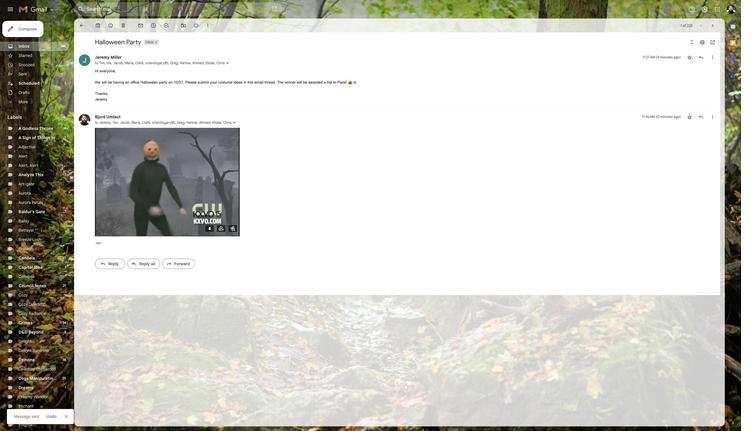 Task type: vqa. For each thing, say whether or not it's contained in the screenshot.


Task type: locate. For each thing, give the bounding box(es) containing it.
inbox for inbox button
[[145, 40, 154, 44]]

ideas
[[233, 80, 242, 85]]

eloise for jeremy miller
[[205, 61, 215, 65]]

more
[[19, 99, 28, 104]]

1 horizontal spatial will
[[297, 80, 302, 85]]

petals
[[32, 200, 43, 205]]

greg
[[170, 61, 178, 65], [177, 120, 185, 125]]

21
[[63, 256, 66, 260], [63, 284, 66, 288]]

0 vertical spatial maria
[[125, 61, 133, 65]]

0 horizontal spatial tim
[[99, 61, 105, 65]]

collapse link
[[19, 274, 34, 279]]

jeremy inside thanks, jeremy
[[95, 97, 107, 101]]

dewdrop up radiance
[[29, 302, 45, 307]]

0 vertical spatial orlandogary85
[[145, 61, 168, 65]]

1 horizontal spatial tim
[[112, 120, 118, 125]]

aurora down aurora 'link'
[[19, 200, 31, 205]]

settings image
[[701, 6, 708, 13]]

halloween inside list
[[140, 80, 158, 85]]

1 vertical spatial ago)
[[674, 115, 681, 119]]

10/31.
[[174, 80, 184, 85]]

2 ago) from the top
[[674, 115, 681, 119]]

a left sign
[[19, 135, 21, 140]]

1 vertical spatial greg
[[177, 120, 185, 125]]

tim down umlaut
[[112, 120, 118, 125]]

0 horizontal spatial reply
[[108, 261, 119, 266]]

bjord
[[95, 114, 105, 120]]

will right winner
[[297, 80, 302, 85]]

to right trip
[[333, 80, 336, 85]]

0 vertical spatial greg
[[170, 61, 178, 65]]

1 vertical spatial eloise
[[212, 120, 221, 125]]

1 vertical spatial aurora
[[19, 200, 31, 205]]

1 3 from the top
[[64, 81, 66, 85]]

jacob down miller
[[113, 61, 123, 65]]

2 vertical spatial jeremy
[[99, 120, 111, 125]]

1 vertical spatial of
[[32, 135, 36, 140]]

1 delight from the top
[[19, 339, 32, 344]]

0 vertical spatial not starred checkbox
[[687, 54, 692, 60]]

cozy for cozy radiance
[[19, 311, 28, 316]]

1 vertical spatial tim
[[112, 120, 118, 125]]

minutes right (0
[[660, 115, 673, 119]]

be
[[108, 80, 112, 85], [303, 80, 307, 85]]

chris
[[216, 61, 225, 65], [223, 120, 231, 125]]

wander
[[34, 395, 48, 400]]

analyze this link
[[19, 172, 44, 177]]

cozy down council on the bottom left
[[19, 293, 28, 298]]

aurora
[[19, 191, 31, 196], [19, 200, 31, 205]]

1 horizontal spatial reply
[[139, 261, 150, 266]]

list containing jeremy miller
[[74, 49, 716, 274]]

alert up alert,
[[19, 154, 27, 159]]

candela
[[19, 256, 35, 261]]

baldur's
[[19, 209, 35, 214]]

tim left "me"
[[99, 61, 105, 65]]

d&d beyond link
[[19, 330, 43, 335]]

gate
[[36, 209, 45, 214]]

council notes
[[19, 283, 46, 289]]

1 vertical spatial 3
[[64, 330, 66, 334]]

21 for council notes
[[63, 284, 66, 288]]

snoozed
[[19, 62, 35, 67]]

brutality link
[[19, 246, 34, 252]]

1 vertical spatial harlow
[[186, 120, 197, 125]]

notes
[[35, 283, 46, 289]]

1 horizontal spatial be
[[303, 80, 307, 85]]

(0
[[656, 115, 659, 119]]

dreamy wander
[[19, 395, 48, 400]]

inbox right party
[[145, 40, 154, 44]]

brutality
[[19, 246, 34, 252]]

scheduled link
[[19, 81, 40, 86]]

0 vertical spatial halloween
[[95, 38, 125, 46]]

1 will from the left
[[102, 80, 107, 85]]

2 delight from the top
[[19, 348, 32, 353]]

3 for d&d beyond
[[64, 330, 66, 334]]

0 vertical spatial tim
[[99, 61, 105, 65]]

2 not starred image from the top
[[687, 114, 692, 120]]

inbox inside labels navigation
[[19, 44, 30, 49]]

1 vertical spatial maria
[[131, 120, 140, 125]]

Not starred checkbox
[[687, 54, 692, 60], [687, 114, 692, 120]]

collapse
[[19, 274, 34, 279]]

eloise left show details icon
[[205, 61, 215, 65]]

jeremy down bjord umlaut
[[99, 120, 111, 125]]

come
[[56, 135, 68, 140]]

greg for umlaut
[[177, 120, 185, 125]]

download attachment pumpkin.gif image
[[207, 226, 213, 232]]

0 vertical spatial aurora
[[19, 191, 31, 196]]

0 vertical spatial eloise
[[205, 61, 215, 65]]

0 horizontal spatial of
[[32, 135, 36, 140]]

1 vertical spatial minutes
[[660, 115, 673, 119]]

1 of 223
[[680, 23, 692, 28]]

dewdrop down demons
[[19, 367, 35, 372]]

1 horizontal spatial of
[[683, 23, 686, 28]]

0 vertical spatial chris
[[216, 61, 225, 65]]

please
[[185, 80, 197, 85]]

eloise for bjord umlaut
[[212, 120, 221, 125]]

1 aurora from the top
[[19, 191, 31, 196]]

delight for delight link
[[19, 339, 32, 344]]

minutes inside cell
[[660, 115, 673, 119]]

jeremy down thanks,
[[95, 97, 107, 101]]

thanks,
[[95, 91, 108, 96]]

compose
[[19, 26, 37, 32]]

will right we
[[102, 80, 107, 85]]

1 vertical spatial halloween
[[140, 80, 158, 85]]

1 reply from the left
[[108, 261, 119, 266]]

chris for miller
[[216, 61, 225, 65]]

tab list
[[725, 19, 741, 410]]

ago) for bjord umlaut
[[674, 115, 681, 119]]

to left come
[[51, 135, 55, 140]]

enchant
[[19, 404, 34, 409]]

2 minutes from the top
[[660, 115, 673, 119]]

2 3 from the top
[[64, 330, 66, 334]]

146
[[60, 44, 66, 48]]

3 cozy from the top
[[19, 311, 28, 316]]

ago) right (0
[[674, 115, 681, 119]]

0 vertical spatial cozy
[[19, 293, 28, 298]]

0 horizontal spatial will
[[102, 80, 107, 85]]

11:27 am
[[643, 55, 655, 59]]

1 21 from the top
[[63, 256, 66, 260]]

eloise left show details image on the left top of the page
[[212, 120, 221, 125]]

support image
[[688, 6, 695, 13]]

orlandogary85
[[145, 61, 168, 65], [152, 120, 175, 125]]

dogs manipulating time
[[19, 376, 66, 381]]

1 horizontal spatial inbox
[[145, 40, 154, 44]]

betrayal
[[19, 228, 34, 233]]

demons link
[[19, 357, 35, 363]]

0 vertical spatial of
[[683, 23, 686, 28]]

1 right this
[[65, 173, 66, 177]]

0 vertical spatial a
[[19, 126, 21, 131]]

delight for delight sunshine
[[19, 348, 32, 353]]

cozy up crimes link
[[19, 311, 28, 316]]

jeremy
[[95, 55, 110, 60], [95, 97, 107, 101], [99, 120, 111, 125]]

1 vertical spatial delight
[[19, 348, 32, 353]]

minutes right (9
[[660, 55, 673, 59]]

to tim , me , jacob , maria , clark , orlandogary85 , greg , harlow , ahmed , eloise , chris
[[95, 61, 225, 65]]

archive image
[[95, 23, 101, 28]]

delight down d&d
[[19, 339, 32, 344]]

1 right gate
[[65, 210, 66, 214]]

1 horizontal spatial halloween
[[140, 80, 158, 85]]

drafts link
[[19, 90, 30, 95]]

enigma link
[[19, 422, 32, 428]]

labels navigation
[[0, 19, 74, 431]]

0 vertical spatial not starred image
[[687, 54, 692, 60]]

delight down delight link
[[19, 348, 32, 353]]

1 cozy from the top
[[19, 293, 28, 298]]

2 a from the top
[[19, 135, 21, 140]]

1 minutes from the top
[[660, 55, 673, 59]]

1 vertical spatial alert
[[29, 163, 38, 168]]

0 vertical spatial clark
[[135, 61, 143, 65]]

aurora down art-gate link
[[19, 191, 31, 196]]

delight sunshine link
[[19, 348, 49, 353]]

1 vertical spatial clark
[[142, 120, 150, 125]]

halloween left the party in the left of the page
[[140, 80, 158, 85]]

not starred image right 11:27 am (9 minutes ago) cell
[[687, 54, 692, 60]]

maria for umlaut
[[131, 120, 140, 125]]

aurora petals link
[[19, 200, 43, 205]]

of left 223
[[683, 23, 686, 28]]

alert, alert link
[[19, 163, 38, 168]]

delete image
[[120, 23, 126, 28]]

jeremy up "me"
[[95, 55, 110, 60]]

inbox inside button
[[145, 40, 154, 44]]

list
[[74, 49, 716, 274]]

cozy for cozy link
[[19, 293, 28, 298]]

0 vertical spatial ahmed
[[192, 61, 204, 65]]

ahmed for jeremy miller
[[192, 61, 204, 65]]

1 down 4 in the top of the page
[[65, 135, 66, 140]]

2 cozy from the top
[[19, 302, 28, 307]]

labels
[[8, 115, 22, 120]]

show trimmed content image
[[95, 242, 102, 245]]

ahmed
[[192, 61, 204, 65], [199, 120, 210, 125]]

cozy radiance link
[[19, 311, 46, 316]]

0 vertical spatial dewdrop
[[29, 302, 45, 307]]

1 left 223
[[680, 23, 682, 28]]

add attachment to drive pumpkin.gif image
[[218, 226, 224, 232]]

inbox button
[[144, 40, 154, 45]]

reply for reply all
[[139, 261, 150, 266]]

greg for miller
[[170, 61, 178, 65]]

1 vertical spatial not starred image
[[687, 114, 692, 120]]

aurora for aurora 'link'
[[19, 191, 31, 196]]

to inside labels navigation
[[51, 135, 55, 140]]

jeremy for to
[[99, 120, 111, 125]]

1 not starred checkbox from the top
[[687, 54, 692, 60]]

capital idea link
[[19, 265, 42, 270]]

be left having
[[108, 80, 112, 85]]

ago) for jeremy miller
[[674, 55, 681, 59]]

this
[[247, 80, 253, 85]]

1 vertical spatial 21
[[63, 284, 66, 288]]

delight
[[19, 339, 32, 344], [19, 348, 32, 353]]

gmail image
[[19, 3, 50, 15]]

not starred checkbox right 11:27 am (9 minutes ago) cell
[[687, 54, 692, 60]]

0 horizontal spatial inbox
[[19, 44, 30, 49]]

of right sign
[[32, 135, 36, 140]]

orlandogary85 for bjord umlaut
[[152, 120, 175, 125]]

a left godless
[[19, 126, 21, 131]]

having
[[113, 80, 124, 85]]

1 down 25
[[65, 386, 66, 390]]

1 for analyze this
[[65, 173, 66, 177]]

cozy down cozy link
[[19, 302, 28, 307]]

be left awarded
[[303, 80, 307, 85]]

cozy
[[19, 293, 28, 298], [19, 302, 28, 307], [19, 311, 28, 316]]

a sign of things to come
[[19, 135, 68, 140]]

show details image
[[226, 61, 229, 65]]

enchanted down 'enchant'
[[19, 413, 38, 418]]

cozy for cozy dewdrop
[[19, 302, 28, 307]]

ago) inside cell
[[674, 115, 681, 119]]

inbox up starred link
[[19, 44, 30, 49]]

0 vertical spatial jacob
[[113, 61, 123, 65]]

0 vertical spatial 3
[[64, 81, 66, 85]]

chris left show details icon
[[216, 61, 225, 65]]

2 reply from the left
[[139, 261, 150, 266]]

manipulating
[[30, 376, 55, 381]]

1 for dreams
[[65, 386, 66, 390]]

1 vertical spatial ahmed
[[199, 120, 210, 125]]

1 vertical spatial cozy
[[19, 302, 28, 307]]

None search field
[[74, 2, 283, 16]]

candela link
[[19, 256, 35, 261]]

jacob down umlaut
[[120, 120, 130, 125]]

in
[[244, 80, 246, 85]]

0 vertical spatial ago)
[[674, 55, 681, 59]]

older image
[[710, 23, 716, 28]]

clark for bjord umlaut
[[142, 120, 150, 125]]

2 aurora from the top
[[19, 200, 31, 205]]

enigma
[[19, 422, 32, 428]]

11:27 am (9 minutes ago) cell
[[643, 54, 681, 60]]

1 right the idea
[[65, 265, 66, 269]]

crimes
[[19, 320, 33, 326]]

ago) right (9
[[674, 55, 681, 59]]

to jeremy , tim , jacob , maria , clark , orlandogary85 , greg , harlow , ahmed , eloise , chris
[[95, 120, 231, 125]]

Search mail text field
[[87, 6, 255, 12]]

sent
[[31, 414, 39, 419]]

1 vertical spatial not starred checkbox
[[687, 114, 692, 120]]

ago) inside cell
[[674, 55, 681, 59]]

1 vertical spatial dewdrop
[[19, 367, 35, 372]]

1 horizontal spatial alert
[[29, 163, 38, 168]]

a
[[324, 80, 326, 85]]

2 21 from the top
[[63, 284, 66, 288]]

not starred image for jeremy miller
[[687, 54, 692, 60]]

enchant link
[[19, 404, 34, 409]]

d&d
[[19, 330, 28, 335]]

1 vertical spatial chris
[[223, 120, 231, 125]]

chris left show details image on the left top of the page
[[223, 120, 231, 125]]

0 horizontal spatial be
[[108, 80, 112, 85]]

1 a from the top
[[19, 126, 21, 131]]

2 not starred checkbox from the top
[[687, 114, 692, 120]]

a for a sign of things to come
[[19, 135, 21, 140]]

enchanted up "manipulating"
[[36, 367, 56, 372]]

halloween up jeremy miller
[[95, 38, 125, 46]]

jeremy miller
[[95, 55, 122, 60]]

forward link
[[162, 259, 195, 269]]

not starred checkbox right 11:36 am (0 minutes ago) cell
[[687, 114, 692, 120]]

jacob for bjord umlaut
[[120, 120, 130, 125]]

not starred checkbox for miller
[[687, 54, 692, 60]]

0 vertical spatial harlow
[[180, 61, 191, 65]]

to down bjord on the left
[[95, 120, 98, 125]]

0 horizontal spatial alert
[[19, 154, 27, 159]]

1 vertical spatial a
[[19, 135, 21, 140]]

alert up the analyze this link
[[29, 163, 38, 168]]

baldur's gate link
[[19, 209, 45, 214]]

1 ago) from the top
[[674, 55, 681, 59]]

not starred image
[[687, 54, 692, 60], [687, 114, 692, 120]]

1 not starred image from the top
[[687, 54, 692, 60]]

dewdrop
[[29, 302, 45, 307], [19, 367, 35, 372]]

alert
[[7, 13, 732, 424]]

reply link
[[95, 259, 125, 269]]

advanced search options image
[[269, 3, 280, 15]]

0 vertical spatial 21
[[63, 256, 66, 260]]

0 vertical spatial minutes
[[660, 55, 673, 59]]

your
[[210, 80, 217, 85]]

1 vertical spatial jeremy
[[95, 97, 107, 101]]

d&d beyond
[[19, 330, 43, 335]]

not starred image right 11:36 am (0 minutes ago) cell
[[687, 114, 692, 120]]

crimes link
[[19, 320, 33, 326]]

0 vertical spatial delight
[[19, 339, 32, 344]]

1 vertical spatial jacob
[[120, 120, 130, 125]]

2 vertical spatial cozy
[[19, 311, 28, 316]]

minutes inside cell
[[660, 55, 673, 59]]

1 vertical spatial orlandogary85
[[152, 120, 175, 125]]

an
[[125, 80, 129, 85]]



Task type: describe. For each thing, give the bounding box(es) containing it.
breeze
[[19, 237, 31, 242]]

show details image
[[233, 121, 236, 124]]

adjective link
[[19, 144, 36, 150]]

🎃 image
[[348, 80, 353, 85]]

a godless throne link
[[19, 126, 53, 131]]

14
[[63, 321, 66, 325]]

4
[[64, 126, 66, 131]]

sent link
[[19, 71, 27, 77]]

11:27 am (9 minutes ago)
[[643, 55, 681, 59]]

0 vertical spatial jeremy
[[95, 55, 110, 60]]

more image
[[205, 23, 211, 28]]

snoozed link
[[19, 62, 35, 67]]

11:36 am (0 minutes ago) cell
[[642, 114, 681, 120]]

0 horizontal spatial halloween
[[95, 38, 125, 46]]

demons
[[19, 357, 35, 363]]

orlandogary85 for jeremy miller
[[145, 61, 168, 65]]

0 vertical spatial alert
[[19, 154, 27, 159]]

party
[[159, 80, 167, 85]]

paris!
[[337, 80, 347, 85]]

1 be from the left
[[108, 80, 112, 85]]

0 vertical spatial enchanted
[[36, 367, 56, 372]]

3 for scheduled
[[64, 81, 66, 85]]

harlow for jeremy miller
[[180, 61, 191, 65]]

all
[[151, 261, 155, 266]]

council notes link
[[19, 283, 46, 289]]

enchanted link
[[19, 413, 38, 418]]

jeremy for thanks,
[[95, 97, 107, 101]]

1 for baldur's gate
[[65, 210, 66, 214]]

art-
[[19, 181, 26, 187]]

things
[[37, 135, 50, 140]]

analyze
[[19, 172, 34, 177]]

thanks, jeremy
[[95, 91, 108, 101]]

1 for capital idea
[[65, 265, 66, 269]]

a sign of things to come link
[[19, 135, 68, 140]]

alert containing message sent
[[7, 13, 732, 424]]

halloween party
[[95, 38, 141, 46]]

dreamy wander link
[[19, 395, 48, 400]]

labels image
[[193, 23, 199, 28]]

maria for miller
[[125, 61, 133, 65]]

reply for reply
[[108, 261, 119, 266]]

sent
[[19, 71, 27, 77]]

breeze lush link
[[19, 237, 41, 242]]

alert,
[[19, 163, 28, 168]]

drafts
[[19, 90, 30, 95]]

delight link
[[19, 339, 32, 344]]

the
[[277, 80, 284, 85]]

mark as unread image
[[138, 23, 144, 28]]

1 vertical spatial enchanted
[[19, 413, 38, 418]]

undo alert
[[44, 412, 59, 422]]

message sent
[[14, 414, 39, 419]]

a for a godless throne
[[19, 126, 21, 131]]

dewdrop enchanted link
[[19, 367, 56, 372]]

inbox for inbox link
[[19, 44, 30, 49]]

hi
[[95, 69, 98, 73]]

we
[[95, 80, 101, 85]]

trip
[[327, 80, 332, 85]]

throne
[[39, 126, 53, 131]]

back to inbox image
[[79, 23, 85, 28]]

email
[[254, 80, 263, 85]]

submit
[[198, 80, 209, 85]]

lush
[[32, 237, 41, 242]]

ahmed for bjord umlaut
[[199, 120, 210, 125]]

more button
[[0, 97, 69, 107]]

scheduled
[[19, 81, 40, 86]]

starred link
[[19, 53, 32, 58]]

bjord umlaut
[[95, 114, 121, 120]]

not starred image for bjord umlaut
[[687, 114, 692, 120]]

add to tasks image
[[163, 23, 169, 28]]

2 be from the left
[[303, 80, 307, 85]]

awarded
[[308, 80, 323, 85]]

ballsy
[[19, 219, 29, 224]]

minutes for bjord umlaut
[[660, 115, 673, 119]]

umlaut
[[106, 114, 121, 120]]

of inside labels navigation
[[32, 135, 36, 140]]

👻 image
[[353, 80, 357, 85]]

18
[[63, 358, 66, 362]]

move to image
[[181, 23, 186, 28]]

clark for jeremy miller
[[135, 61, 143, 65]]

betrayal link
[[19, 228, 34, 233]]

25
[[62, 376, 66, 381]]

aurora link
[[19, 191, 31, 196]]

minutes for jeremy miller
[[660, 55, 673, 59]]

to up "hi"
[[95, 61, 98, 65]]

this
[[35, 172, 44, 177]]

capital
[[19, 265, 33, 270]]

11:36 am (0 minutes ago)
[[642, 115, 681, 119]]

11:36 am
[[642, 115, 655, 119]]

jacob for jeremy miller
[[113, 61, 123, 65]]

capital idea
[[19, 265, 42, 270]]

snooze image
[[151, 23, 156, 28]]

adjective
[[19, 144, 36, 150]]

sign
[[22, 135, 31, 140]]

2 will from the left
[[297, 80, 302, 85]]

search mail image
[[76, 4, 86, 14]]

dogs
[[19, 376, 29, 381]]

winner
[[285, 80, 296, 85]]

beyond
[[29, 330, 43, 335]]

cozy radiance
[[19, 311, 46, 316]]

miller
[[111, 55, 122, 60]]

cozy link
[[19, 293, 28, 298]]

sunshine
[[32, 348, 49, 353]]

labels heading
[[8, 115, 61, 120]]

223
[[687, 23, 692, 28]]

office
[[130, 80, 139, 85]]

save to photos image
[[230, 226, 236, 232]]

godless
[[22, 126, 38, 131]]

main menu image
[[7, 6, 14, 13]]

reply all link
[[127, 259, 160, 269]]

1 for a sign of things to come
[[65, 135, 66, 140]]

breeze lush
[[19, 237, 41, 242]]

costume
[[218, 80, 232, 85]]

pumpkin.gif image
[[95, 128, 240, 236]]

we will be having an office halloween party on 10/31. please submit your costume ideas in this email thread. the winner will be awarded a trip to paris!
[[95, 80, 348, 85]]

21 for candela
[[63, 256, 66, 260]]

aurora for aurora petals
[[19, 200, 31, 205]]

me
[[106, 61, 111, 65]]

chris for umlaut
[[223, 120, 231, 125]]

report spam image
[[108, 23, 113, 28]]

not starred checkbox for umlaut
[[687, 114, 692, 120]]

dreams link
[[19, 385, 34, 390]]

harlow for bjord umlaut
[[186, 120, 197, 125]]

message
[[14, 414, 30, 419]]



